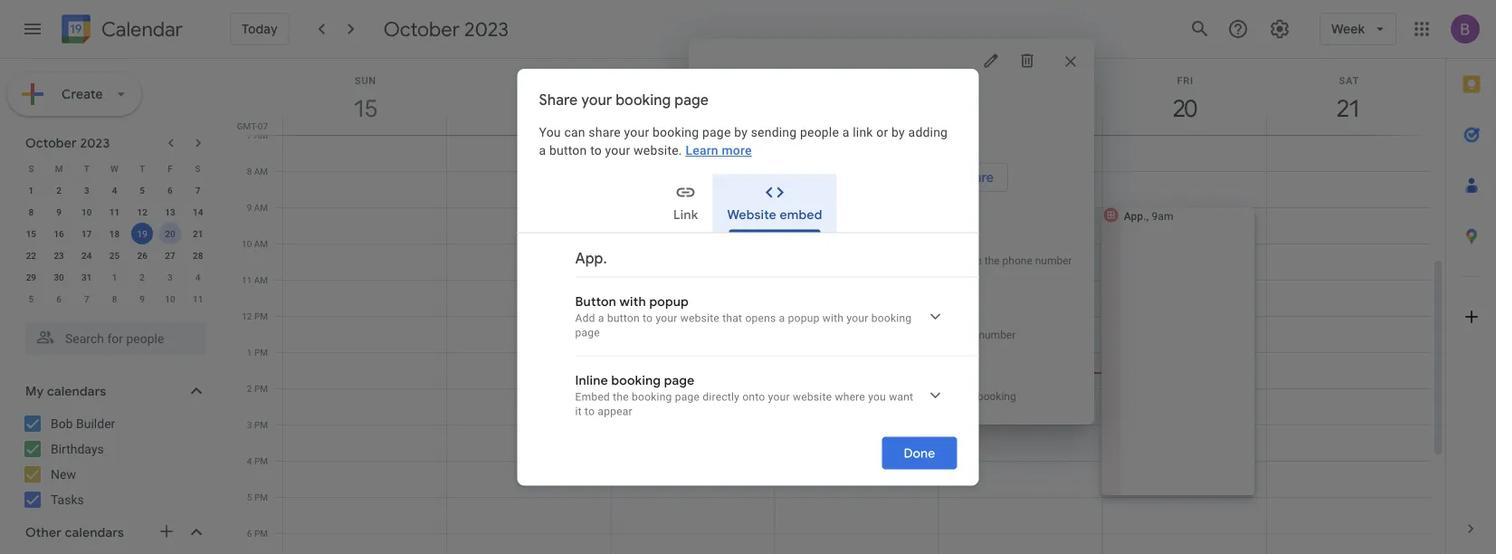 Task type: vqa. For each thing, say whether or not it's contained in the screenshot.


Task type: describe. For each thing, give the bounding box(es) containing it.
am for 9 am
[[254, 202, 268, 213]]

share your booking page
[[539, 91, 709, 109]]

making
[[808, 254, 843, 267]]

1 s from the left
[[28, 163, 34, 174]]

gmt-07
[[237, 120, 268, 131]]

3 pm
[[247, 419, 268, 430]]

provide
[[947, 254, 982, 267]]

m
[[55, 163, 63, 174]]

1 horizontal spatial with
[[823, 312, 844, 324]]

1 horizontal spatial the
[[846, 254, 861, 267]]

0 horizontal spatial popup
[[650, 294, 689, 309]]

11 am
[[242, 274, 268, 285]]

november 1 element
[[104, 266, 125, 288]]

30 element
[[48, 266, 70, 288]]

20
[[165, 228, 175, 239]]

12 for 12
[[137, 206, 147, 217]]

my calendars button
[[4, 377, 225, 406]]

row containing 22
[[17, 244, 212, 266]]

page inside you can share your booking page by sending people a link or by adding a button to your website.
[[703, 125, 731, 140]]

26 element
[[131, 244, 153, 266]]

november 9 element
[[131, 288, 153, 310]]

5 column header from the left
[[939, 59, 1104, 135]]

10 for november 10 element
[[165, 293, 175, 304]]

phone inside phone call the person making the appointment will provide the phone number
[[751, 236, 787, 251]]

0 horizontal spatial 9
[[56, 206, 61, 217]]

your right all
[[793, 200, 821, 216]]

november 5 element
[[20, 288, 42, 310]]

am for 8 am
[[254, 166, 268, 177]]

4 pm
[[247, 455, 268, 466]]

add
[[575, 312, 595, 324]]

24
[[82, 250, 92, 261]]

phone call the person making the appointment will provide the phone number
[[751, 236, 1073, 267]]

last
[[810, 329, 831, 341]]

my
[[25, 383, 44, 399]]

19 cell
[[128, 223, 156, 244]]

18
[[109, 228, 120, 239]]

gmt-
[[237, 120, 258, 131]]

0 vertical spatial app.
[[751, 101, 793, 126]]

row containing s
[[17, 158, 212, 179]]

other calendars
[[25, 525, 124, 540]]

15 min appointments
[[751, 127, 874, 142]]

1 column header from the left
[[283, 59, 447, 135]]

share for share
[[960, 169, 994, 185]]

11 for 11 am
[[242, 274, 252, 285]]

9am
[[1152, 210, 1174, 222]]

15 for 15
[[26, 228, 36, 239]]

button inside you can share your booking page by sending people a link or by adding a button to your website.
[[550, 143, 587, 158]]

your down share
[[605, 143, 631, 158]]

unavailable
[[904, 390, 959, 403]]

18 element
[[104, 223, 125, 244]]

person
[[772, 254, 805, 267]]

0 vertical spatial 6
[[168, 185, 173, 196]]

6 column header from the left
[[1103, 59, 1268, 135]]

onto
[[743, 390, 766, 403]]

learn more
[[686, 143, 752, 158]]

my calendars
[[25, 383, 106, 399]]

w
[[111, 163, 119, 174]]

calendars for other calendars
[[65, 525, 124, 540]]

more
[[722, 143, 752, 158]]

7 am
[[247, 129, 268, 140]]

app. heading
[[751, 101, 793, 126]]

app. inside grid
[[1124, 210, 1147, 222]]

app. inside share your booking page dialog
[[575, 249, 607, 267]]

4 column header from the left
[[775, 59, 940, 135]]

booking form first name · last name · email address · phone number birthday
[[751, 310, 1016, 358]]

pm for 6 pm
[[254, 528, 268, 539]]

november 4 element
[[187, 266, 209, 288]]

19, today element
[[131, 223, 153, 244]]

website.
[[634, 143, 683, 158]]

29 element
[[20, 266, 42, 288]]

8 for 8 am
[[247, 166, 252, 177]]

the inside inline booking page embed the booking page directly onto your website where you want it to appear
[[613, 390, 629, 403]]

november 2 element
[[131, 266, 153, 288]]

pm for 5 pm
[[254, 492, 268, 503]]

a left link
[[843, 125, 850, 140]]

14 element
[[187, 201, 209, 223]]

address
[[899, 329, 938, 341]]

share your booking page dialog
[[517, 69, 979, 486]]

this
[[821, 390, 839, 403]]

15 for 15 min appointments
[[751, 127, 765, 142]]

1 horizontal spatial popup
[[788, 312, 820, 324]]

page inside "button with popup add a button to your website that opens a popup with your booking page"
[[575, 326, 600, 339]]

am for 7 am
[[254, 129, 268, 140]]

6 pm
[[247, 528, 268, 539]]

12 for 12 pm
[[242, 311, 252, 321]]

embed
[[575, 390, 610, 403]]

app. , 9am
[[1124, 210, 1174, 222]]

17 element
[[76, 223, 98, 244]]

are
[[886, 390, 902, 403]]

on
[[807, 390, 819, 403]]

booking inside you can share your booking page by sending people a link or by adding a button to your website.
[[653, 125, 699, 140]]

1 by from the left
[[735, 125, 748, 140]]

your left the that
[[656, 312, 678, 324]]

can
[[565, 125, 586, 140]]

22
[[26, 250, 36, 261]]

other calendars button
[[4, 518, 225, 547]]

your inside inline booking page embed the booking page directly onto your website where you want it to appear
[[768, 390, 790, 403]]

5 pm
[[247, 492, 268, 503]]

to inside you can share your booking page by sending people a link or by adding a button to your website.
[[591, 143, 602, 158]]

learn more link
[[686, 143, 752, 158]]

2 s from the left
[[195, 163, 201, 174]]

share for share your booking page
[[539, 91, 578, 109]]

calendars for my calendars
[[47, 383, 106, 399]]

october 2023 grid
[[17, 158, 212, 310]]

8 am
[[247, 166, 268, 177]]

28 element
[[187, 244, 209, 266]]

0 horizontal spatial 1
[[29, 185, 34, 196]]

busy times on this calendar are unavailable for booking
[[751, 390, 1017, 403]]

3 for november 3 element
[[168, 272, 173, 283]]

see all your booking pages link
[[751, 200, 914, 216]]

other
[[25, 525, 62, 540]]

0 horizontal spatial 3
[[84, 185, 89, 196]]

1 · from the left
[[805, 329, 808, 341]]

share
[[589, 125, 621, 140]]

16
[[54, 228, 64, 239]]

7 for november 7 element
[[84, 293, 89, 304]]

11 for 11 element
[[109, 206, 120, 217]]

0 horizontal spatial with
[[620, 294, 646, 309]]

2 column header from the left
[[447, 59, 611, 135]]

9 am
[[247, 202, 268, 213]]

you
[[539, 125, 561, 140]]

where
[[835, 390, 866, 403]]

open booking page
[[785, 169, 904, 185]]

0 vertical spatial 2
[[56, 185, 61, 196]]

people
[[800, 125, 839, 140]]

adding
[[909, 125, 948, 140]]

3 for 3 pm
[[247, 419, 252, 430]]

am for 11 am
[[254, 274, 268, 285]]

1 vertical spatial october 2023
[[25, 135, 110, 151]]

times
[[777, 390, 804, 403]]

calendar
[[101, 17, 183, 42]]

14
[[193, 206, 203, 217]]

appear
[[598, 405, 633, 418]]

bob
[[51, 416, 73, 431]]

0 vertical spatial october
[[384, 16, 460, 42]]

f
[[168, 163, 173, 174]]

min
[[769, 127, 790, 142]]

6 for 6 pm
[[247, 528, 252, 539]]

row containing 15
[[17, 223, 212, 244]]

12 pm
[[242, 311, 268, 321]]

form
[[800, 310, 827, 325]]

10 am
[[242, 238, 268, 249]]

inline
[[575, 372, 608, 388]]

pm for 2 pm
[[254, 383, 268, 394]]

pm for 12 pm
[[254, 311, 268, 321]]

appointments
[[794, 127, 874, 142]]

your right 'form'
[[847, 312, 869, 324]]

bob builder
[[51, 416, 115, 431]]

10 for 10 am
[[242, 238, 252, 249]]

7 column header from the left
[[1267, 59, 1432, 135]]

share button
[[926, 163, 1009, 192]]

13 element
[[159, 201, 181, 223]]

24 element
[[76, 244, 98, 266]]

25
[[109, 250, 120, 261]]

1 pm
[[247, 347, 268, 358]]

27 element
[[159, 244, 181, 266]]

3 · from the left
[[940, 329, 943, 341]]



Task type: locate. For each thing, give the bounding box(es) containing it.
8 inside november 8 element
[[112, 293, 117, 304]]

9 for november 9 element in the left bottom of the page
[[140, 293, 145, 304]]

5 am from the top
[[254, 274, 268, 285]]

2 down m
[[56, 185, 61, 196]]

2 · from the left
[[864, 329, 867, 341]]

am for 10 am
[[254, 238, 268, 249]]

tasks
[[51, 492, 84, 507]]

2 for november 2 element
[[140, 272, 145, 283]]

3
[[84, 185, 89, 196], [168, 272, 173, 283], [247, 419, 252, 430]]

0 vertical spatial 5
[[140, 185, 145, 196]]

pm down 5 pm
[[254, 528, 268, 539]]

6 inside grid
[[247, 528, 252, 539]]

t
[[84, 163, 89, 174], [140, 163, 145, 174]]

to inside inline booking page embed the booking page directly onto your website where you want it to appear
[[585, 405, 595, 418]]

share inside dialog
[[539, 91, 578, 109]]

1 horizontal spatial phone
[[946, 329, 977, 341]]

november 3 element
[[159, 266, 181, 288]]

6 row from the top
[[17, 266, 212, 288]]

2 vertical spatial 7
[[84, 293, 89, 304]]

2 horizontal spatial 11
[[242, 274, 252, 285]]

the up appear
[[613, 390, 629, 403]]

pm up 2 pm
[[254, 347, 268, 358]]

2 vertical spatial 10
[[165, 293, 175, 304]]

3 row from the top
[[17, 201, 212, 223]]

calendars inside dropdown button
[[65, 525, 124, 540]]

pm for 3 pm
[[254, 419, 268, 430]]

november 11 element
[[187, 288, 209, 310]]

calendar element
[[58, 11, 183, 51]]

am down '9 am'
[[254, 238, 268, 249]]

1 vertical spatial 8
[[29, 206, 34, 217]]

10 for 10 element
[[82, 206, 92, 217]]

0 horizontal spatial s
[[28, 163, 34, 174]]

app. up min
[[751, 101, 793, 126]]

button inside "button with popup add a button to your website that opens a popup with your booking page"
[[607, 312, 640, 324]]

12 up 19
[[137, 206, 147, 217]]

number
[[1036, 254, 1073, 267], [979, 329, 1016, 341]]

phone up 'the'
[[751, 236, 787, 251]]

2 horizontal spatial 6
[[247, 528, 252, 539]]

7 row from the top
[[17, 288, 212, 310]]

name
[[775, 329, 802, 341], [834, 329, 861, 341]]

share up "provide"
[[960, 169, 994, 185]]

see all your booking pages
[[751, 200, 914, 216]]

9 up the 10 am
[[247, 202, 252, 213]]

· right "address"
[[940, 329, 943, 341]]

11 element
[[104, 201, 125, 223]]

11 down the 10 am
[[242, 274, 252, 285]]

2 horizontal spatial 5
[[247, 492, 252, 503]]

1 row from the top
[[17, 158, 212, 179]]

1 horizontal spatial 4
[[195, 272, 201, 283]]

1 horizontal spatial october
[[384, 16, 460, 42]]

that
[[723, 312, 743, 324]]

2 pm from the top
[[254, 347, 268, 358]]

0 horizontal spatial 2023
[[80, 135, 110, 151]]

1 t from the left
[[84, 163, 89, 174]]

20 element
[[159, 223, 181, 244]]

7 pm from the top
[[254, 528, 268, 539]]

phone right "address"
[[946, 329, 977, 341]]

10
[[82, 206, 92, 217], [242, 238, 252, 249], [165, 293, 175, 304]]

1 horizontal spatial october 2023
[[384, 16, 509, 42]]

button down can
[[550, 143, 587, 158]]

13
[[165, 206, 175, 217]]

the
[[846, 254, 861, 267], [985, 254, 1000, 267], [613, 390, 629, 403]]

5 inside november 5 element
[[29, 293, 34, 304]]

0 horizontal spatial october
[[25, 135, 77, 151]]

19
[[137, 228, 147, 239]]

1 vertical spatial 5
[[29, 293, 34, 304]]

2 for 2 pm
[[247, 383, 252, 394]]

2 by from the left
[[892, 125, 905, 140]]

3 up 4 pm
[[247, 419, 252, 430]]

1 vertical spatial 2023
[[80, 135, 110, 151]]

2 horizontal spatial 10
[[242, 238, 252, 249]]

4 inside grid
[[247, 455, 252, 466]]

15 up 22 in the left top of the page
[[26, 228, 36, 239]]

1 up 15 "element"
[[29, 185, 34, 196]]

november 7 element
[[76, 288, 98, 310]]

2 am from the top
[[254, 166, 268, 177]]

1 horizontal spatial 15
[[751, 127, 765, 142]]

4 down 3 pm
[[247, 455, 252, 466]]

see
[[751, 200, 773, 216]]

9 down november 2 element
[[140, 293, 145, 304]]

0 vertical spatial 3
[[84, 185, 89, 196]]

pm up 1 pm
[[254, 311, 268, 321]]

a right add
[[598, 312, 605, 324]]

27
[[165, 250, 175, 261]]

october 2023
[[384, 16, 509, 42], [25, 135, 110, 151]]

0 vertical spatial 2023
[[465, 16, 509, 42]]

1 horizontal spatial 3
[[168, 272, 173, 283]]

1 for november 1 element
[[112, 272, 117, 283]]

website inside inline booking page embed the booking page directly onto your website where you want it to appear
[[793, 390, 832, 403]]

the right the making at the right
[[846, 254, 861, 267]]

to inside "button with popup add a button to your website that opens a popup with your booking page"
[[643, 312, 653, 324]]

7 for 7 am
[[247, 129, 252, 140]]

7 left 07
[[247, 129, 252, 140]]

call
[[790, 236, 809, 251]]

1 horizontal spatial by
[[892, 125, 905, 140]]

· left email
[[864, 329, 867, 341]]

column header
[[283, 59, 447, 135], [447, 59, 611, 135], [611, 59, 775, 135], [775, 59, 940, 135], [939, 59, 1104, 135], [1103, 59, 1268, 135], [1267, 59, 1432, 135]]

row containing 1
[[17, 179, 212, 201]]

26
[[137, 250, 147, 261]]

share
[[539, 91, 578, 109], [960, 169, 994, 185]]

0 vertical spatial button
[[550, 143, 587, 158]]

0 vertical spatial 12
[[137, 206, 147, 217]]

12 down "11 am"
[[242, 311, 252, 321]]

website inside "button with popup add a button to your website that opens a popup with your booking page"
[[681, 312, 720, 324]]

your right onto
[[768, 390, 790, 403]]

1 vertical spatial 1
[[112, 272, 117, 283]]

1 horizontal spatial 8
[[112, 293, 117, 304]]

0 vertical spatial to
[[591, 143, 602, 158]]

1 vertical spatial button
[[607, 312, 640, 324]]

4 row from the top
[[17, 223, 212, 244]]

0 horizontal spatial october 2023
[[25, 135, 110, 151]]

0 horizontal spatial number
[[979, 329, 1016, 341]]

by right or
[[892, 125, 905, 140]]

s left m
[[28, 163, 34, 174]]

4 up 11 element
[[112, 185, 117, 196]]

5 pm from the top
[[254, 455, 268, 466]]

8
[[247, 166, 252, 177], [29, 206, 34, 217], [112, 293, 117, 304]]

11 for november 11 element at the bottom left of the page
[[193, 293, 203, 304]]

4 for the november 4 element
[[195, 272, 201, 283]]

1 vertical spatial website
[[793, 390, 832, 403]]

4
[[112, 185, 117, 196], [195, 272, 201, 283], [247, 455, 252, 466]]

8 inside grid
[[247, 166, 252, 177]]

inline booking page embed the booking page directly onto your website where you want it to appear
[[575, 372, 917, 418]]

0 horizontal spatial the
[[613, 390, 629, 403]]

calendars inside dropdown button
[[47, 383, 106, 399]]

0 horizontal spatial button
[[550, 143, 587, 158]]

phone inside booking form first name · last name · email address · phone number birthday
[[946, 329, 977, 341]]

0 horizontal spatial t
[[84, 163, 89, 174]]

20 cell
[[156, 223, 184, 244]]

share up you
[[539, 91, 578, 109]]

pm for 4 pm
[[254, 455, 268, 466]]

a down you
[[539, 143, 546, 158]]

link
[[853, 125, 873, 140]]

23 element
[[48, 244, 70, 266]]

by
[[735, 125, 748, 140], [892, 125, 905, 140]]

0 vertical spatial popup
[[650, 294, 689, 309]]

5 row from the top
[[17, 244, 212, 266]]

0 vertical spatial 7
[[247, 129, 252, 140]]

popup up last
[[788, 312, 820, 324]]

number right phone
[[1036, 254, 1073, 267]]

1 vertical spatial share
[[960, 169, 994, 185]]

1 vertical spatial 6
[[56, 293, 61, 304]]

8 for november 8 element
[[112, 293, 117, 304]]

1 horizontal spatial 12
[[242, 311, 252, 321]]

pm up 3 pm
[[254, 383, 268, 394]]

4 am from the top
[[254, 238, 268, 249]]

4 pm from the top
[[254, 419, 268, 430]]

1 am from the top
[[254, 129, 268, 140]]

share inside button
[[960, 169, 994, 185]]

7 inside grid
[[247, 129, 252, 140]]

0 vertical spatial phone
[[751, 236, 787, 251]]

am down the 7 am
[[254, 166, 268, 177]]

pm up 4 pm
[[254, 419, 268, 430]]

by up more
[[735, 125, 748, 140]]

my calendars list
[[4, 409, 225, 514]]

name down booking
[[775, 329, 802, 341]]

to down share
[[591, 143, 602, 158]]

4 inside the november 4 element
[[195, 272, 201, 283]]

2 down 26 element
[[140, 272, 145, 283]]

the left phone
[[985, 254, 1000, 267]]

0 vertical spatial number
[[1036, 254, 1073, 267]]

4 for 4 pm
[[247, 455, 252, 466]]

1 horizontal spatial 11
[[193, 293, 203, 304]]

4 up november 11 element at the bottom left of the page
[[195, 272, 201, 283]]

to right add
[[643, 312, 653, 324]]

0 vertical spatial 4
[[112, 185, 117, 196]]

23
[[54, 250, 64, 261]]

0 horizontal spatial 4
[[112, 185, 117, 196]]

website left where
[[793, 390, 832, 403]]

or
[[877, 125, 889, 140]]

the
[[751, 254, 769, 267]]

29
[[26, 272, 36, 283]]

0 vertical spatial october 2023
[[384, 16, 509, 42]]

row containing 29
[[17, 266, 212, 288]]

11 inside grid
[[242, 274, 252, 285]]

calendars up bob builder
[[47, 383, 106, 399]]

8 down november 1 element
[[112, 293, 117, 304]]

9
[[247, 202, 252, 213], [56, 206, 61, 217], [140, 293, 145, 304]]

1 vertical spatial 4
[[195, 272, 201, 283]]

6 down 30 element
[[56, 293, 61, 304]]

1 horizontal spatial 10
[[165, 293, 175, 304]]

25 element
[[104, 244, 125, 266]]

am
[[254, 129, 268, 140], [254, 166, 268, 177], [254, 202, 268, 213], [254, 238, 268, 249], [254, 274, 268, 285]]

21 element
[[187, 223, 209, 244]]

new
[[51, 467, 76, 482]]

1 vertical spatial app.
[[1124, 210, 1147, 222]]

2 up 3 pm
[[247, 383, 252, 394]]

calendars down tasks
[[65, 525, 124, 540]]

11 up 18 at the top
[[109, 206, 120, 217]]

1 horizontal spatial share
[[960, 169, 994, 185]]

directly
[[703, 390, 740, 403]]

1 horizontal spatial button
[[607, 312, 640, 324]]

builder
[[76, 416, 115, 431]]

it
[[575, 405, 582, 418]]

want
[[889, 390, 914, 403]]

1 vertical spatial 10
[[242, 238, 252, 249]]

1 up november 8 element
[[112, 272, 117, 283]]

t left the f
[[140, 163, 145, 174]]

3 up november 10 element
[[168, 272, 173, 283]]

31 element
[[76, 266, 98, 288]]

2 vertical spatial app.
[[575, 249, 607, 267]]

phone
[[1003, 254, 1033, 267]]

app. up button
[[575, 249, 607, 267]]

21
[[193, 228, 203, 239]]

6 pm from the top
[[254, 492, 268, 503]]

1 inside november 1 element
[[112, 272, 117, 283]]

3 pm from the top
[[254, 383, 268, 394]]

1 horizontal spatial 5
[[140, 185, 145, 196]]

1 horizontal spatial t
[[140, 163, 145, 174]]

None search field
[[0, 315, 225, 355]]

1 horizontal spatial 9
[[140, 293, 145, 304]]

popup
[[650, 294, 689, 309], [788, 312, 820, 324]]

1 vertical spatial number
[[979, 329, 1016, 341]]

row
[[17, 158, 212, 179], [17, 179, 212, 201], [17, 201, 212, 223], [17, 223, 212, 244], [17, 244, 212, 266], [17, 266, 212, 288], [17, 288, 212, 310]]

to right it
[[585, 405, 595, 418]]

8 up 15 "element"
[[29, 206, 34, 217]]

your up share
[[581, 91, 612, 109]]

all
[[776, 200, 790, 216]]

sending
[[751, 125, 797, 140]]

name right last
[[834, 329, 861, 341]]

1 horizontal spatial 6
[[168, 185, 173, 196]]

17
[[82, 228, 92, 239]]

12
[[137, 206, 147, 217], [242, 311, 252, 321]]

2 horizontal spatial app.
[[1124, 210, 1147, 222]]

1 vertical spatial calendars
[[65, 525, 124, 540]]

november 10 element
[[159, 288, 181, 310]]

website left the that
[[681, 312, 720, 324]]

your up website.
[[624, 125, 650, 140]]

2 horizontal spatial 9
[[247, 202, 252, 213]]

s right the f
[[195, 163, 201, 174]]

2023
[[465, 16, 509, 42], [80, 135, 110, 151]]

9 up 16 element
[[56, 206, 61, 217]]

0 horizontal spatial share
[[539, 91, 578, 109]]

5 for november 5 element
[[29, 293, 34, 304]]

1 horizontal spatial 7
[[195, 185, 201, 196]]

15 inside "element"
[[26, 228, 36, 239]]

opens
[[746, 312, 776, 324]]

11 down the november 4 element
[[193, 293, 203, 304]]

12 inside row
[[137, 206, 147, 217]]

1 vertical spatial 12
[[242, 311, 252, 321]]

6 for november 6 element
[[56, 293, 61, 304]]

app. left 9am
[[1124, 210, 1147, 222]]

number inside phone call the person making the appointment will provide the phone number
[[1036, 254, 1073, 267]]

10 element
[[76, 201, 98, 223]]

5 down 4 pm
[[247, 492, 252, 503]]

pm down 4 pm
[[254, 492, 268, 503]]

2 horizontal spatial 8
[[247, 166, 252, 177]]

1 horizontal spatial 2
[[140, 272, 145, 283]]

1 horizontal spatial 2023
[[465, 16, 509, 42]]

1 down the 12 pm
[[247, 347, 252, 358]]

1 vertical spatial phone
[[946, 329, 977, 341]]

t left the w on the top
[[84, 163, 89, 174]]

10 down november 3 element
[[165, 293, 175, 304]]

7 up 14 element
[[195, 185, 201, 196]]

28
[[193, 250, 203, 261]]

1 pm from the top
[[254, 311, 268, 321]]

2 horizontal spatial 4
[[247, 455, 252, 466]]

grid containing app.
[[232, 59, 1446, 554]]

2 horizontal spatial 2
[[247, 383, 252, 394]]

number inside booking form first name · last name · email address · phone number birthday
[[979, 329, 1016, 341]]

2 vertical spatial to
[[585, 405, 595, 418]]

a
[[843, 125, 850, 140], [539, 143, 546, 158], [598, 312, 605, 324], [779, 312, 785, 324]]

email
[[869, 329, 896, 341]]

1 name from the left
[[775, 329, 802, 341]]

0 horizontal spatial name
[[775, 329, 802, 341]]

am down 8 am
[[254, 202, 268, 213]]

1 horizontal spatial website
[[793, 390, 832, 403]]

12 element
[[131, 201, 153, 223]]

grid
[[232, 59, 1446, 554]]

22 element
[[20, 244, 42, 266]]

1 horizontal spatial s
[[195, 163, 201, 174]]

you can share your booking page by sending people a link or by adding a button to your website.
[[539, 125, 948, 158]]

birthdays
[[51, 441, 104, 456]]

12 inside grid
[[242, 311, 252, 321]]

1 horizontal spatial 1
[[112, 272, 117, 283]]

button
[[550, 143, 587, 158], [607, 312, 640, 324]]

· left last
[[805, 329, 808, 341]]

delete appointment schedule image
[[1019, 52, 1037, 70]]

2 t from the left
[[140, 163, 145, 174]]

row group containing 1
[[17, 179, 212, 310]]

0 horizontal spatial 10
[[82, 206, 92, 217]]

row containing 5
[[17, 288, 212, 310]]

16 element
[[48, 223, 70, 244]]

6
[[168, 185, 173, 196], [56, 293, 61, 304], [247, 528, 252, 539]]

7 down '31' "element"
[[84, 293, 89, 304]]

1 horizontal spatial name
[[834, 329, 861, 341]]

main drawer image
[[22, 18, 43, 40]]

november 8 element
[[104, 288, 125, 310]]

done button
[[882, 437, 958, 469]]

november 6 element
[[48, 288, 70, 310]]

2 horizontal spatial the
[[985, 254, 1000, 267]]

0 horizontal spatial ·
[[805, 329, 808, 341]]

5 up 12 element
[[140, 185, 145, 196]]

for
[[962, 390, 975, 403]]

1 for 1 pm
[[247, 347, 252, 358]]

with right button
[[620, 294, 646, 309]]

1 vertical spatial 3
[[168, 272, 173, 283]]

2 horizontal spatial ·
[[940, 329, 943, 341]]

open
[[785, 169, 819, 185]]

tab list
[[1447, 59, 1497, 503]]

pm for 1 pm
[[254, 347, 268, 358]]

8 down the 7 am
[[247, 166, 252, 177]]

phone
[[751, 236, 787, 251], [946, 329, 977, 341]]

0 horizontal spatial 5
[[29, 293, 34, 304]]

booking
[[751, 310, 797, 325]]

15 left min
[[751, 127, 765, 142]]

5 down 29 element
[[29, 293, 34, 304]]

3 up 10 element
[[84, 185, 89, 196]]

1 vertical spatial 11
[[242, 274, 252, 285]]

9 for 9 am
[[247, 202, 252, 213]]

1 vertical spatial popup
[[788, 312, 820, 324]]

booking inside "button with popup add a button to your website that opens a popup with your booking page"
[[872, 312, 912, 324]]

0 vertical spatial 11
[[109, 206, 120, 217]]

number down phone
[[979, 329, 1016, 341]]

1 vertical spatial 7
[[195, 185, 201, 196]]

6 down the f
[[168, 185, 173, 196]]

6 down 5 pm
[[247, 528, 252, 539]]

0 horizontal spatial website
[[681, 312, 720, 324]]

pm down 3 pm
[[254, 455, 268, 466]]

2
[[56, 185, 61, 196], [140, 272, 145, 283], [247, 383, 252, 394]]

·
[[805, 329, 808, 341], [864, 329, 867, 341], [940, 329, 943, 341]]

0 vertical spatial 10
[[82, 206, 92, 217]]

button
[[575, 294, 617, 309]]

31
[[82, 272, 92, 283]]

5 for 5 pm
[[247, 492, 252, 503]]

calendar heading
[[98, 17, 183, 42]]

10 up "11 am"
[[242, 238, 252, 249]]

2 vertical spatial 8
[[112, 293, 117, 304]]

today
[[242, 21, 278, 37]]

app.
[[751, 101, 793, 126], [1124, 210, 1147, 222], [575, 249, 607, 267]]

2 pm
[[247, 383, 268, 394]]

you
[[869, 390, 886, 403]]

1 vertical spatial october
[[25, 135, 77, 151]]

popup right button
[[650, 294, 689, 309]]

0 horizontal spatial 15
[[26, 228, 36, 239]]

3 column header from the left
[[611, 59, 775, 135]]

first
[[751, 329, 772, 341]]

pages
[[877, 200, 914, 216]]

3 am from the top
[[254, 202, 268, 213]]

30
[[54, 272, 64, 283]]

row containing 8
[[17, 201, 212, 223]]

1
[[29, 185, 34, 196], [112, 272, 117, 283], [247, 347, 252, 358]]

,
[[1147, 210, 1149, 222]]

button down button
[[607, 312, 640, 324]]

10 inside grid
[[242, 238, 252, 249]]

1 inside grid
[[247, 347, 252, 358]]

15 element
[[20, 223, 42, 244]]

0 vertical spatial 1
[[29, 185, 34, 196]]

2 vertical spatial 5
[[247, 492, 252, 503]]

0 vertical spatial calendars
[[47, 383, 106, 399]]

am up 8 am
[[254, 129, 268, 140]]

row group
[[17, 179, 212, 310]]

with up last
[[823, 312, 844, 324]]

1 vertical spatial 2
[[140, 272, 145, 283]]

11
[[109, 206, 120, 217], [242, 274, 252, 285], [193, 293, 203, 304]]

10 up 17
[[82, 206, 92, 217]]

a right opens
[[779, 312, 785, 324]]

am up the 12 pm
[[254, 274, 268, 285]]

2 name from the left
[[834, 329, 861, 341]]

2 row from the top
[[17, 179, 212, 201]]

october
[[384, 16, 460, 42], [25, 135, 77, 151]]

today button
[[230, 13, 290, 45]]



